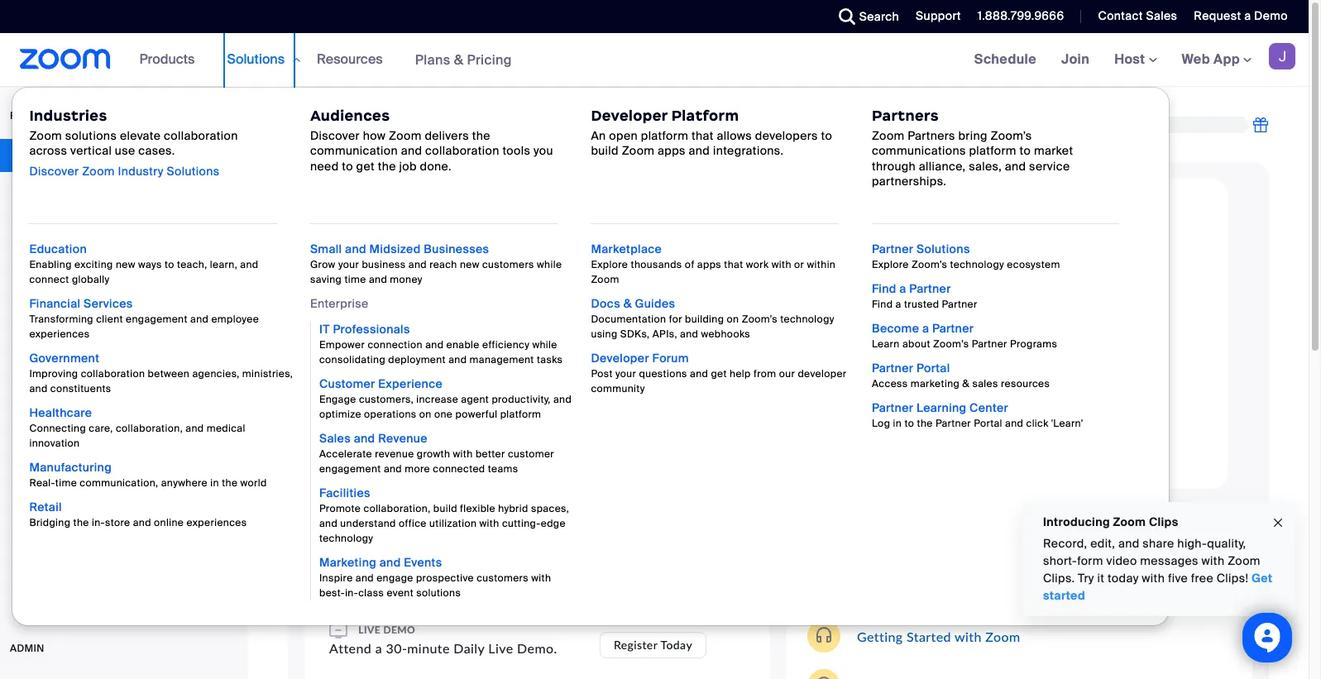 Task type: describe. For each thing, give the bounding box(es) containing it.
join,
[[794, 263, 826, 283]]

partner solutions explore zoom's technology ecosystem
[[872, 242, 1061, 271]]

platform
[[672, 107, 739, 125]]

employee
[[211, 313, 259, 326]]

1 horizontal spatial sales
[[1146, 8, 1178, 23]]

communication,
[[80, 477, 158, 490]]

partners zoom partners bring zoom's communications platform to market through alliance, sales, and service partnerships.
[[872, 107, 1074, 188]]

a for request a demo
[[1245, 8, 1251, 23]]

start, join, and schedule meetings directly from your zoom desktop client.
[[749, 263, 1104, 307]]

zoom inside marketplace explore thousands of apps that work with or within zoom
[[591, 273, 619, 286]]

get inside the developer forum post your questions and get help from our developer community
[[711, 367, 727, 381]]

customers inside marketing and events inspire and engage prospective customers with best-in-class event solutions
[[477, 572, 529, 585]]

zoom's inside partner solutions explore zoom's technology ecosystem
[[912, 258, 948, 271]]

revenue
[[378, 431, 428, 446]]

collaboration, inside 'facilities promote collaboration, build flexible hybrid spaces, and understand office utilization with cutting-edge technology'
[[364, 502, 431, 516]]

technology inside 'facilities promote collaboration, build flexible hybrid spaces, and understand office utilization with cutting-edge technology'
[[319, 532, 373, 545]]

in- inside marketing and events inspire and engage prospective customers with best-in-class event solutions
[[345, 587, 358, 600]]

and right small
[[345, 242, 366, 257]]

allows
[[717, 128, 752, 143]]

inspire
[[319, 572, 353, 585]]

2 find from the top
[[872, 298, 893, 311]]

documentation
[[591, 313, 666, 326]]

messages
[[1141, 554, 1199, 568]]

video
[[551, 340, 596, 360]]

efficiency
[[482, 338, 530, 352]]

the left job
[[378, 159, 396, 173]]

desktop
[[835, 287, 899, 307]]

to inside partners zoom partners bring zoom's communications platform to market through alliance, sales, and service partnerships.
[[1020, 143, 1031, 158]]

collaboration inside "government improving collaboration between agencies, ministries, and constituents"
[[81, 367, 145, 381]]

register today
[[614, 638, 693, 652]]

6
[[313, 119, 320, 131]]

daily
[[454, 640, 485, 656]]

the inside partner learning center log in to the partner portal and click 'learn'
[[917, 417, 933, 430]]

more
[[405, 463, 430, 476]]

market
[[1034, 143, 1074, 158]]

you're
[[657, 134, 690, 148]]

zoom's inside "docs & guides documentation for building on zoom's technology using sdks, apis, and webhooks"
[[742, 313, 778, 326]]

customer
[[319, 376, 375, 391]]

products
[[140, 50, 195, 68]]

and up engage
[[380, 555, 401, 570]]

partner up become a partner learn about zoom's partner programs at right
[[942, 298, 978, 311]]

discover inside the industries zoom solutions elevate collaboration across vertical use cases. discover zoom industry solutions
[[29, 163, 79, 178]]

close image
[[1272, 513, 1285, 532]]

connect
[[29, 273, 69, 286]]

small
[[310, 242, 342, 257]]

community
[[591, 382, 645, 396]]

training
[[305, 571, 363, 585]]

experiences for services
[[29, 328, 90, 341]]

ministries,
[[242, 367, 293, 381]]

to down productivity,
[[501, 408, 517, 428]]

collaboration, inside 'healthcare connecting care, collaboration, and medical innovation'
[[116, 422, 183, 435]]

collaboration inside the industries zoom solutions elevate collaboration across vertical use cases. discover zoom industry solutions
[[164, 128, 238, 143]]

directly
[[1008, 263, 1064, 283]]

partner down learning
[[936, 417, 971, 430]]

zoom right started
[[986, 628, 1021, 644]]

the inside retail bridging the in-store and online experiences
[[73, 516, 89, 530]]

web app
[[1182, 50, 1240, 68]]

medical
[[207, 422, 246, 435]]

and inside partner learning center log in to the partner portal and click 'learn'
[[1005, 417, 1024, 430]]

build inside developer platform an open platform that allows developers to build zoom apps and integrations.
[[591, 143, 619, 158]]

it
[[1098, 571, 1105, 586]]

and up the deployment
[[425, 338, 444, 352]]

partner down trusted
[[932, 321, 974, 336]]

getting started with zoom link
[[857, 628, 1021, 644]]

personal contacts link
[[0, 313, 243, 346]]

a for become a partner learn about zoom's partner programs
[[923, 321, 929, 336]]

your left way
[[710, 134, 734, 148]]

facilities link
[[319, 486, 371, 501]]

0 vertical spatial on
[[693, 134, 707, 148]]

on inside customer experience engage customers, increase agent productivity, and optimize operations on one powerful platform
[[419, 408, 432, 421]]

webinars
[[375, 571, 438, 585]]

forum
[[653, 351, 689, 366]]

& inside "docs & guides documentation for building on zoom's technology using sdks, apis, and webhooks"
[[624, 296, 632, 311]]

to up 'efficiency' on the left
[[526, 273, 542, 293]]

become a partner link
[[872, 321, 974, 336]]

discover inside audiences discover how zoom delivers the communication and collaboration tools you need to get the job done.
[[310, 128, 360, 143]]

solutions inside the industries zoom solutions elevate collaboration across vertical use cases. discover zoom industry solutions
[[167, 163, 220, 178]]

ways
[[138, 258, 162, 271]]

midsized
[[370, 242, 421, 257]]

about
[[903, 338, 931, 351]]

0
[[292, 119, 298, 131]]

portal inside partner learning center log in to the partner portal and click 'learn'
[[974, 417, 1003, 430]]

and inside customer experience engage customers, increase agent productivity, and optimize operations on one powerful platform
[[554, 393, 572, 406]]

service
[[1029, 159, 1070, 173]]

and inside partners zoom partners bring zoom's communications platform to market through alliance, sales, and service partnerships.
[[1005, 159, 1026, 173]]

and down the 3
[[354, 431, 375, 446]]

management
[[470, 353, 534, 367]]

and down revenue
[[384, 463, 402, 476]]

1 vertical spatial partners
[[908, 128, 956, 143]]

personal devices
[[28, 357, 127, 372]]

profile picture image
[[1269, 43, 1296, 70]]

manufacturing real-time communication, anywhere in the world
[[29, 460, 267, 490]]

and inside record, edit, and share high-quality, short-form video messages with zoom clips. try it today with five free clips!
[[1119, 536, 1140, 551]]

it professionals link
[[319, 322, 410, 337]]

schedule link
[[962, 33, 1049, 86]]

through
[[872, 159, 916, 173]]

alliance,
[[919, 159, 966, 173]]

introducing
[[1043, 515, 1110, 530]]

support
[[916, 8, 961, 23]]

personal contacts
[[28, 322, 133, 337]]

host
[[1115, 50, 1149, 68]]

demo.
[[517, 640, 557, 656]]

with down messages on the right bottom of page
[[1142, 571, 1165, 586]]

connected
[[433, 463, 485, 476]]

devices
[[81, 357, 127, 372]]

and down enable
[[449, 353, 467, 367]]

time inside small and midsized businesses grow your business and reach new customers while saving time and money
[[345, 273, 366, 286]]

a down 'find a partner' "link"
[[896, 298, 902, 311]]

enterprise
[[310, 296, 369, 311]]

0 vertical spatial partners
[[872, 107, 939, 125]]

1 vertical spatial get
[[401, 204, 431, 228]]

partner up trusted
[[910, 281, 951, 296]]

zoom inside audiences discover how zoom delivers the communication and collaboration tools you need to get the job done.
[[389, 128, 422, 143]]

'learn'
[[1052, 417, 1084, 430]]

communication
[[310, 143, 398, 158]]

to inside partner learning center log in to the partner portal and click 'learn'
[[905, 417, 914, 430]]

of inside marketplace explore thousands of apps that work with or within zoom
[[685, 258, 695, 271]]

that for developer
[[692, 128, 714, 143]]

better
[[476, 448, 505, 461]]

0 horizontal spatial of
[[301, 119, 311, 131]]

apis,
[[653, 328, 678, 341]]

financial services transforming client engagement and employee experiences
[[29, 296, 259, 341]]

personal menu menu
[[0, 139, 243, 626]]

& left 'video'
[[535, 340, 547, 360]]

meetings
[[934, 263, 1003, 283]]

with right started
[[955, 628, 982, 644]]

and up money
[[409, 258, 427, 271]]

with inside marketplace explore thousands of apps that work with or within zoom
[[772, 258, 792, 271]]

you
[[534, 143, 553, 158]]

financial
[[29, 296, 81, 311]]

you're on your way to receiving a special gift!
[[657, 134, 901, 148]]

join inside meetings navigation
[[1062, 50, 1090, 68]]

and inside 'facilities promote collaboration, build flexible hybrid spaces, and understand office utilization with cutting-edge technology'
[[319, 517, 338, 530]]

join link
[[1049, 33, 1102, 86]]

solutions button
[[227, 33, 300, 86]]

clips inside clips link
[[28, 496, 57, 511]]

to right way
[[762, 134, 774, 148]]

invite
[[396, 408, 439, 428]]

your inside start, join, and schedule meetings directly from your zoom desktop client.
[[749, 287, 783, 307]]

to inside audiences discover how zoom delivers the communication and collaboration tools you need to get the job done.
[[342, 159, 353, 173]]

webhooks
[[701, 328, 751, 341]]

explore inside partner solutions explore zoom's technology ecosystem
[[872, 258, 909, 271]]

a left special on the right top of the page
[[829, 134, 835, 148]]

1 vertical spatial clips
[[1149, 515, 1179, 530]]

download zoom to your computer
[[396, 273, 662, 293]]

thousands
[[631, 258, 682, 271]]

customers,
[[359, 393, 414, 406]]

in- inside retail bridging the in-store and online experiences
[[92, 516, 105, 530]]

our
[[779, 367, 795, 381]]

get started
[[1043, 571, 1273, 603]]

technology inside partner solutions explore zoom's technology ecosystem
[[950, 258, 1005, 271]]

live
[[488, 640, 513, 656]]

in inside manufacturing real-time communication, anywhere in the world
[[210, 477, 219, 490]]

a for attend a 30-minute daily live demo.
[[375, 640, 382, 656]]

plans & pricing
[[415, 51, 512, 68]]

meetings
[[28, 218, 81, 233]]

the right delivers
[[472, 128, 491, 143]]

solutions inside dropdown button
[[227, 50, 285, 68]]

search
[[859, 9, 899, 24]]

your inside small and midsized businesses grow your business and reach new customers while saving time and money
[[338, 258, 359, 271]]

started
[[907, 628, 951, 644]]

developer for platform
[[591, 107, 668, 125]]

client.
[[903, 287, 952, 307]]

customer experience engage customers, increase agent productivity, and optimize operations on one powerful platform
[[319, 376, 572, 421]]

customer experience link
[[319, 376, 443, 391]]

portal inside partner portal access marketing & sales resources
[[917, 361, 950, 376]]

access
[[872, 377, 908, 391]]



Task type: locate. For each thing, give the bounding box(es) containing it.
that for marketplace
[[724, 258, 744, 271]]

1 vertical spatial your
[[447, 340, 481, 360]]

30-
[[386, 640, 407, 656]]

solutions
[[65, 128, 117, 143], [416, 587, 461, 600]]

0 vertical spatial find
[[872, 281, 897, 296]]

1 vertical spatial in-
[[345, 587, 358, 600]]

0 horizontal spatial solutions
[[167, 163, 220, 178]]

and inside audiences discover how zoom delivers the communication and collaboration tools you need to get the job done.
[[401, 143, 422, 158]]

0 vertical spatial developer
[[591, 107, 668, 125]]

with inside 'facilities promote collaboration, build flexible hybrid spaces, and understand office utilization with cutting-edge technology'
[[480, 517, 500, 530]]

while inside small and midsized businesses grow your business and reach new customers while saving time and money
[[537, 258, 562, 271]]

experiences inside retail bridging the in-store and online experiences
[[187, 516, 247, 530]]

collaboration inside audiences discover how zoom delivers the communication and collaboration tools you need to get the job done.
[[425, 143, 500, 158]]

and right 1
[[369, 273, 387, 286]]

that inside marketplace explore thousands of apps that work with or within zoom
[[724, 258, 744, 271]]

zoom down join,
[[787, 287, 831, 307]]

platform right open
[[641, 128, 689, 143]]

0 vertical spatial that
[[692, 128, 714, 143]]

get left help at the bottom of the page
[[711, 367, 727, 381]]

audio
[[485, 340, 530, 360]]

clips!
[[1217, 571, 1249, 586]]

get up the small and midsized businesses link
[[401, 204, 431, 228]]

personal for personal contacts
[[28, 322, 78, 337]]

1 vertical spatial build
[[433, 502, 457, 516]]

recordings link
[[0, 452, 243, 485]]

questions
[[639, 367, 687, 381]]

and right store
[[133, 516, 151, 530]]

window new image
[[445, 571, 465, 585]]

2 explore from the left
[[872, 258, 909, 271]]

personal up the whiteboards
[[28, 357, 78, 372]]

1 horizontal spatial experiences
[[187, 516, 247, 530]]

in inside partner learning center log in to the partner portal and click 'learn'
[[893, 417, 902, 430]]

2 personal from the top
[[28, 357, 78, 372]]

and inside retail bridging the in-store and online experiences
[[133, 516, 151, 530]]

1 vertical spatial on
[[727, 313, 739, 326]]

2 horizontal spatial technology
[[950, 258, 1005, 271]]

meetings link
[[0, 209, 243, 242]]

improving
[[29, 367, 78, 381]]

1 horizontal spatial solutions
[[227, 50, 285, 68]]

1 vertical spatial personal
[[28, 357, 78, 372]]

way
[[737, 134, 759, 148]]

0 horizontal spatial collaboration
[[81, 367, 145, 381]]

free
[[1191, 571, 1214, 586]]

to right log
[[905, 417, 914, 430]]

partner up sales at the bottom
[[972, 338, 1008, 351]]

1 horizontal spatial explore
[[872, 258, 909, 271]]

0 horizontal spatial in
[[210, 477, 219, 490]]

contacts
[[81, 322, 133, 337]]

engage
[[319, 393, 356, 406]]

0 vertical spatial customers
[[482, 258, 534, 271]]

operations
[[364, 408, 417, 421]]

schedule
[[863, 263, 930, 283]]

technology
[[950, 258, 1005, 271], [781, 313, 835, 326], [319, 532, 373, 545]]

0 vertical spatial clips
[[28, 496, 57, 511]]

that down platform
[[692, 128, 714, 143]]

powerful
[[455, 408, 498, 421]]

partner up "schedule"
[[872, 242, 914, 257]]

and inside "government improving collaboration between agencies, ministries, and constituents"
[[29, 382, 48, 396]]

join left host
[[1062, 50, 1090, 68]]

phone link
[[0, 278, 243, 311]]

small and midsized businesses grow your business and reach new customers while saving time and money
[[310, 242, 562, 286]]

0 vertical spatial build
[[591, 143, 619, 158]]

sales inside sales and revenue accelerate revenue growth with better customer engagement and more connected teams
[[319, 431, 351, 446]]

1 horizontal spatial that
[[724, 258, 744, 271]]

your down start,
[[749, 287, 783, 307]]

and inside the developer forum post your questions and get help from our developer community
[[690, 367, 709, 381]]

from right directly
[[1068, 263, 1104, 283]]

solutions inside marketing and events inspire and engage prospective customers with best-in-class event solutions
[[416, 587, 461, 600]]

1 horizontal spatial technology
[[781, 313, 835, 326]]

customers inside small and midsized businesses grow your business and reach new customers while saving time and money
[[482, 258, 534, 271]]

0 vertical spatial collaboration,
[[116, 422, 183, 435]]

with up free
[[1202, 554, 1225, 568]]

productivity,
[[492, 393, 551, 406]]

zoom's inside become a partner learn about zoom's partner programs
[[933, 338, 969, 351]]

apps
[[658, 143, 686, 158], [697, 258, 722, 271]]

1 horizontal spatial in
[[893, 417, 902, 430]]

developer inside developer platform an open platform that allows developers to build zoom apps and integrations.
[[591, 107, 668, 125]]

and up job
[[401, 143, 422, 158]]

education link
[[29, 242, 87, 257]]

and right productivity,
[[554, 393, 572, 406]]

record, edit, and share high-quality, short-form video messages with zoom clips. try it today with five free clips!
[[1043, 536, 1261, 586]]

zoom up through
[[872, 128, 905, 143]]

docs & guides link
[[591, 296, 675, 311]]

sales up accelerate
[[319, 431, 351, 446]]

vertical
[[70, 143, 112, 158]]

the left world
[[222, 477, 238, 490]]

0 horizontal spatial engagement
[[126, 313, 188, 326]]

partner up log
[[872, 400, 914, 415]]

0 horizontal spatial build
[[433, 502, 457, 516]]

1 horizontal spatial time
[[345, 273, 366, 286]]

to down communication
[[342, 159, 353, 173]]

1 vertical spatial experiences
[[187, 516, 247, 530]]

2 horizontal spatial platform
[[969, 143, 1017, 158]]

apps left work
[[697, 258, 722, 271]]

with down flexible
[[480, 517, 500, 530]]

a left demo
[[1245, 8, 1251, 23]]

help
[[730, 367, 751, 381]]

your inside the developer forum post your questions and get help from our developer community
[[616, 367, 637, 381]]

1 vertical spatial technology
[[781, 313, 835, 326]]

new left ways
[[116, 258, 135, 271]]

collaboration up cases.
[[164, 128, 238, 143]]

1
[[361, 274, 369, 290]]

revenue
[[375, 448, 414, 461]]

platform inside developer platform an open platform that allows developers to build zoom apps and integrations.
[[641, 128, 689, 143]]

0 vertical spatial engagement
[[126, 313, 188, 326]]

1 vertical spatial engagement
[[319, 463, 381, 476]]

1 vertical spatial sales
[[319, 431, 351, 446]]

1 horizontal spatial in-
[[345, 587, 358, 600]]

developer up post
[[591, 351, 649, 366]]

getting started with zoom
[[857, 628, 1021, 644]]

care,
[[89, 422, 113, 435]]

new down businesses
[[460, 258, 480, 271]]

on down platform
[[693, 134, 707, 148]]

0 horizontal spatial in-
[[92, 516, 105, 530]]

partner portal access marketing & sales resources
[[872, 361, 1050, 391]]

zoom
[[29, 128, 62, 143], [389, 128, 422, 143], [872, 128, 905, 143], [622, 143, 655, 158], [82, 163, 115, 178], [478, 273, 522, 293], [591, 273, 619, 286], [787, 287, 831, 307], [1113, 515, 1146, 530], [1228, 554, 1261, 568], [986, 628, 1021, 644]]

businesses
[[424, 242, 489, 257]]

2 vertical spatial solutions
[[917, 242, 970, 257]]

of right 0
[[301, 119, 311, 131]]

partner
[[872, 242, 914, 257], [910, 281, 951, 296], [942, 298, 978, 311], [932, 321, 974, 336], [972, 338, 1008, 351], [872, 361, 914, 376], [872, 400, 914, 415], [936, 417, 971, 430]]

manufacturing
[[29, 460, 112, 475]]

with up connected
[[453, 448, 473, 461]]

partners up gift!
[[872, 107, 939, 125]]

world
[[240, 477, 267, 490]]

platform down productivity,
[[500, 408, 541, 421]]

0 vertical spatial technology
[[950, 258, 1005, 271]]

0 horizontal spatial technology
[[319, 532, 373, 545]]

0 vertical spatial sales
[[1146, 8, 1178, 23]]

class
[[358, 587, 384, 600]]

time down recordings at the bottom of page
[[55, 477, 77, 490]]

1 explore from the left
[[591, 258, 628, 271]]

1 horizontal spatial solutions
[[416, 587, 461, 600]]

zoom's down partner solutions link
[[912, 258, 948, 271]]

1 horizontal spatial join
[[1062, 50, 1090, 68]]

build up utilization
[[433, 502, 457, 516]]

the inside manufacturing real-time communication, anywhere in the world
[[222, 477, 238, 490]]

zoom inside start, join, and schedule meetings directly from your zoom desktop client.
[[787, 287, 831, 307]]

0 vertical spatial apps
[[658, 143, 686, 158]]

apps down platform
[[658, 143, 686, 158]]

collaboration up whiteboards link
[[81, 367, 145, 381]]

deployment
[[388, 353, 446, 367]]

a inside become a partner learn about zoom's partner programs
[[923, 321, 929, 336]]

pricing
[[467, 51, 512, 68]]

partnerships.
[[872, 174, 947, 188]]

2 vertical spatial get
[[711, 367, 727, 381]]

1 horizontal spatial your
[[546, 273, 581, 293]]

five
[[1168, 571, 1188, 586]]

let's get started!
[[354, 204, 507, 228]]

computer
[[585, 273, 662, 293]]

developer forum post your questions and get help from our developer community
[[591, 351, 847, 396]]

engagement inside sales and revenue accelerate revenue growth with better customer engagement and more connected teams
[[319, 463, 381, 476]]

1 horizontal spatial on
[[693, 134, 707, 148]]

1 horizontal spatial apps
[[697, 258, 722, 271]]

join
[[1062, 50, 1090, 68], [521, 408, 552, 428]]

new inside education enabling exciting new ways to teach, learn, and connect globally
[[116, 258, 135, 271]]

join down productivity,
[[521, 408, 552, 428]]

connecting
[[29, 422, 86, 435]]

partner inside partner solutions explore zoom's technology ecosystem
[[872, 242, 914, 257]]

with inside marketing and events inspire and engage prospective customers with best-in-class event solutions
[[531, 572, 551, 585]]

receiving
[[777, 134, 826, 148]]

explore inside marketplace explore thousands of apps that work with or within zoom
[[591, 258, 628, 271]]

customers right window new image
[[477, 572, 529, 585]]

technology up marketing
[[319, 532, 373, 545]]

0 vertical spatial discover
[[310, 128, 360, 143]]

from left the our at the right
[[754, 367, 777, 381]]

zoom up clips!
[[1228, 554, 1261, 568]]

docs
[[591, 296, 621, 311]]

home link
[[0, 139, 243, 172]]

a up about
[[923, 321, 929, 336]]

0 vertical spatial in-
[[92, 516, 105, 530]]

1 horizontal spatial from
[[1068, 263, 1104, 283]]

0 horizontal spatial your
[[447, 340, 481, 360]]

& right plans
[[454, 51, 464, 68]]

0 horizontal spatial platform
[[500, 408, 541, 421]]

1 vertical spatial while
[[532, 338, 557, 352]]

zoom up docs
[[591, 273, 619, 286]]

platform inside customer experience engage customers, increase agent productivity, and optimize operations on one powerful platform
[[500, 408, 541, 421]]

and inside start, join, and schedule meetings directly from your zoom desktop client.
[[830, 263, 858, 283]]

0 horizontal spatial get
[[356, 159, 375, 173]]

1 vertical spatial in
[[210, 477, 219, 490]]

sales right contact
[[1146, 8, 1178, 23]]

2 developer from the top
[[591, 351, 649, 366]]

0 horizontal spatial join
[[521, 408, 552, 428]]

to left market
[[1020, 143, 1031, 158]]

0 vertical spatial experiences
[[29, 328, 90, 341]]

2 new from the left
[[460, 258, 480, 271]]

2 horizontal spatial solutions
[[917, 242, 970, 257]]

engagement inside financial services transforming client engagement and employee experiences
[[126, 313, 188, 326]]

build inside 'facilities promote collaboration, build flexible hybrid spaces, and understand office utilization with cutting-edge technology'
[[433, 502, 457, 516]]

2
[[361, 342, 369, 357]]

customer
[[508, 448, 554, 461]]

banner containing industries
[[0, 33, 1309, 626]]

zoom up edit, at the bottom right of the page
[[1113, 515, 1146, 530]]

developer up open
[[591, 107, 668, 125]]

1 vertical spatial solutions
[[416, 587, 461, 600]]

support link
[[904, 0, 965, 33], [916, 8, 961, 23]]

a up trusted
[[900, 281, 907, 296]]

1 personal from the top
[[28, 322, 78, 337]]

while inside it professionals empower connection and enable efficiency while consolidating deployment and management tasks
[[532, 338, 557, 352]]

& up documentation
[[624, 296, 632, 311]]

start,
[[749, 263, 789, 283]]

connection
[[368, 338, 423, 352]]

zoom inside partners zoom partners bring zoom's communications platform to market through alliance, sales, and service partnerships.
[[872, 128, 905, 143]]

0 vertical spatial solutions
[[227, 50, 285, 68]]

from inside start, join, and schedule meetings directly from your zoom desktop client.
[[1068, 263, 1104, 283]]

marketing
[[911, 377, 960, 391]]

while up "download zoom to your computer"
[[537, 258, 562, 271]]

0 horizontal spatial that
[[692, 128, 714, 143]]

1 developer from the top
[[591, 107, 668, 125]]

whiteboards link
[[0, 382, 243, 415]]

0 vertical spatial while
[[537, 258, 562, 271]]

discover
[[310, 128, 360, 143], [29, 163, 79, 178]]

introducing zoom clips
[[1043, 515, 1179, 530]]

in- down inspire
[[345, 587, 358, 600]]

and inside developer platform an open platform that allows developers to build zoom apps and integrations.
[[689, 143, 710, 158]]

docs & guides documentation for building on zoom's technology using sdks, apis, and webhooks
[[591, 296, 835, 341]]

2 horizontal spatial get
[[711, 367, 727, 381]]

experiences for bridging
[[187, 516, 247, 530]]

zoom up across
[[29, 128, 62, 143]]

whiteboards
[[28, 391, 100, 406]]

meetings navigation
[[962, 33, 1309, 87]]

partner up access
[[872, 361, 914, 376]]

and down for
[[680, 328, 699, 341]]

and right questions
[[690, 367, 709, 381]]

new inside small and midsized businesses grow your business and reach new customers while saving time and money
[[460, 258, 480, 271]]

1 horizontal spatial build
[[591, 143, 619, 158]]

from inside the developer forum post your questions and get help from our developer community
[[754, 367, 777, 381]]

1 vertical spatial discover
[[29, 163, 79, 178]]

your left computer
[[546, 273, 581, 293]]

and up desktop at the top of page
[[830, 263, 858, 283]]

zoom down open
[[622, 143, 655, 158]]

solutions down prospective at the left bottom
[[416, 587, 461, 600]]

0 horizontal spatial collaboration,
[[116, 422, 183, 435]]

while up tasks
[[532, 338, 557, 352]]

the
[[472, 128, 491, 143], [378, 159, 396, 173], [917, 417, 933, 430], [222, 477, 238, 490], [73, 516, 89, 530]]

on inside "docs & guides documentation for building on zoom's technology using sdks, apis, and webhooks"
[[727, 313, 739, 326]]

marketing and events inspire and engage prospective customers with best-in-class event solutions
[[319, 555, 551, 600]]

1 horizontal spatial of
[[685, 258, 695, 271]]

enterprise element
[[310, 321, 575, 601]]

delivers
[[425, 128, 469, 143]]

with left the or
[[772, 258, 792, 271]]

to inside education enabling exciting new ways to teach, learn, and connect globally
[[165, 258, 174, 271]]

1 vertical spatial of
[[685, 258, 695, 271]]

technology left the ecosystem
[[950, 258, 1005, 271]]

and inside 'healthcare connecting care, collaboration, and medical innovation'
[[186, 422, 204, 435]]

1 vertical spatial find
[[872, 298, 893, 311]]

zoom's right bring
[[991, 128, 1032, 143]]

0 horizontal spatial on
[[419, 408, 432, 421]]

zoom's inside partners zoom partners bring zoom's communications platform to market through alliance, sales, and service partnerships.
[[991, 128, 1032, 143]]

time inside manufacturing real-time communication, anywhere in the world
[[55, 477, 77, 490]]

1 vertical spatial that
[[724, 258, 744, 271]]

collaboration down delivers
[[425, 143, 500, 158]]

2 horizontal spatial on
[[727, 313, 739, 326]]

& left sales at the bottom
[[963, 377, 970, 391]]

growth
[[417, 448, 450, 461]]

apps inside marketplace explore thousands of apps that work with or within zoom
[[697, 258, 722, 271]]

register today button
[[600, 632, 707, 658]]

2 vertical spatial technology
[[319, 532, 373, 545]]

time up enterprise
[[345, 273, 366, 286]]

get
[[1252, 571, 1273, 586]]

0 vertical spatial time
[[345, 273, 366, 286]]

1 horizontal spatial discover
[[310, 128, 360, 143]]

engagement down accelerate
[[319, 463, 381, 476]]

job
[[399, 159, 417, 173]]

1 vertical spatial join
[[521, 408, 552, 428]]

2 horizontal spatial collaboration
[[425, 143, 500, 158]]

0 horizontal spatial apps
[[658, 143, 686, 158]]

personal for personal devices
[[28, 357, 78, 372]]

0 vertical spatial your
[[546, 273, 581, 293]]

1 horizontal spatial collaboration,
[[364, 502, 431, 516]]

edge
[[541, 517, 566, 530]]

build
[[591, 143, 619, 158], [433, 502, 457, 516]]

web app button
[[1182, 50, 1252, 68]]

notes link
[[0, 417, 243, 450]]

record,
[[1043, 536, 1088, 551]]

technology inside "docs & guides documentation for building on zoom's technology using sdks, apis, and webhooks"
[[781, 313, 835, 326]]

healthcare connecting care, collaboration, and medical innovation
[[29, 405, 246, 450]]

1 horizontal spatial new
[[460, 258, 480, 271]]

marketing
[[319, 555, 377, 570]]

grow
[[310, 258, 336, 271]]

zoom down 'vertical' on the top left of the page
[[82, 163, 115, 178]]

events
[[404, 555, 442, 570]]

0 horizontal spatial experiences
[[29, 328, 90, 341]]

1 horizontal spatial get
[[401, 204, 431, 228]]

zoom logo image
[[20, 49, 111, 70]]

0 horizontal spatial solutions
[[65, 128, 117, 143]]

developer for forum
[[591, 351, 649, 366]]

0 vertical spatial get
[[356, 159, 375, 173]]

zoom up job
[[389, 128, 422, 143]]

partner inside partner portal access marketing & sales resources
[[872, 361, 914, 376]]

in right anywhere
[[210, 477, 219, 490]]

1 vertical spatial customers
[[477, 572, 529, 585]]

1 find from the top
[[872, 281, 897, 296]]

0 vertical spatial personal
[[28, 322, 78, 337]]

sales and revenue accelerate revenue growth with better customer engagement and more connected teams
[[319, 431, 554, 476]]

product information navigation
[[12, 33, 1170, 626]]

and up class
[[356, 572, 374, 585]]

1 horizontal spatial clips
[[1149, 515, 1179, 530]]

hybrid
[[498, 502, 528, 516]]

zoom inside developer platform an open platform that allows developers to build zoom apps and integrations.
[[622, 143, 655, 158]]

in- down communication,
[[92, 516, 105, 530]]

and down platform
[[689, 143, 710, 158]]

0 vertical spatial of
[[301, 119, 311, 131]]

your up community
[[616, 367, 637, 381]]

a left "30-" at left bottom
[[375, 640, 382, 656]]

0 horizontal spatial new
[[116, 258, 135, 271]]

technology down join,
[[781, 313, 835, 326]]

to left special on the right top of the page
[[821, 128, 833, 143]]

and inside financial services transforming client engagement and employee experiences
[[190, 313, 209, 326]]

1 horizontal spatial platform
[[641, 128, 689, 143]]

trusted
[[904, 298, 939, 311]]

need
[[310, 159, 339, 173]]

experiences inside financial services transforming client engagement and employee experiences
[[29, 328, 90, 341]]

on left one
[[419, 408, 432, 421]]

get inside audiences discover how zoom delivers the communication and collaboration tools you need to get the job done.
[[356, 159, 375, 173]]

zoom's down become a partner link
[[933, 338, 969, 351]]

and up video
[[1119, 536, 1140, 551]]

1 new from the left
[[116, 258, 135, 271]]

and inside "docs & guides documentation for building on zoom's technology using sdks, apis, and webhooks"
[[680, 328, 699, 341]]

1 vertical spatial portal
[[974, 417, 1003, 430]]

the right the bridging
[[73, 516, 89, 530]]

1 horizontal spatial collaboration
[[164, 128, 238, 143]]

request
[[1194, 8, 1242, 23]]

done.
[[420, 159, 452, 173]]

and right learn,
[[240, 258, 259, 271]]

and down promote at bottom
[[319, 517, 338, 530]]

0 vertical spatial from
[[1068, 263, 1104, 283]]

and inside education enabling exciting new ways to teach, learn, and connect globally
[[240, 258, 259, 271]]

0 vertical spatial portal
[[917, 361, 950, 376]]

1 horizontal spatial engagement
[[319, 463, 381, 476]]

1.888.799.9666 button
[[965, 0, 1069, 33], [978, 8, 1064, 23]]

solutions inside the industries zoom solutions elevate collaboration across vertical use cases. discover zoom industry solutions
[[65, 128, 117, 143]]

or
[[794, 258, 805, 271]]

portal
[[917, 361, 950, 376], [974, 417, 1003, 430]]

zoom down businesses
[[478, 273, 522, 293]]

getting
[[857, 628, 903, 644]]

that inside developer platform an open platform that allows developers to build zoom apps and integrations.
[[692, 128, 714, 143]]

with inside sales and revenue accelerate revenue growth with better customer engagement and more connected teams
[[453, 448, 473, 461]]

within
[[807, 258, 836, 271]]

developer inside the developer forum post your questions and get help from our developer community
[[591, 351, 649, 366]]

platform inside partners zoom partners bring zoom's communications platform to market through alliance, sales, and service partnerships.
[[969, 143, 1017, 158]]

zoom inside record, edit, and share high-quality, short-form video messages with zoom clips. try it today with five free clips!
[[1228, 554, 1261, 568]]

solutions inside partner solutions explore zoom's technology ecosystem
[[917, 242, 970, 257]]

banner
[[0, 33, 1309, 626]]

a for find a partner find a trusted partner
[[900, 281, 907, 296]]

to inside developer platform an open platform that allows developers to build zoom apps and integrations.
[[821, 128, 833, 143]]

customers up "download zoom to your computer"
[[482, 258, 534, 271]]

apps inside developer platform an open platform that allows developers to build zoom apps and integrations.
[[658, 143, 686, 158]]

office
[[399, 517, 427, 530]]

& inside partner portal access marketing & sales resources
[[963, 377, 970, 391]]

personal devices link
[[0, 348, 243, 381]]

your right grow
[[338, 258, 359, 271]]

0 horizontal spatial explore
[[591, 258, 628, 271]]

0 vertical spatial join
[[1062, 50, 1090, 68]]



Task type: vqa. For each thing, say whether or not it's contained in the screenshot.


